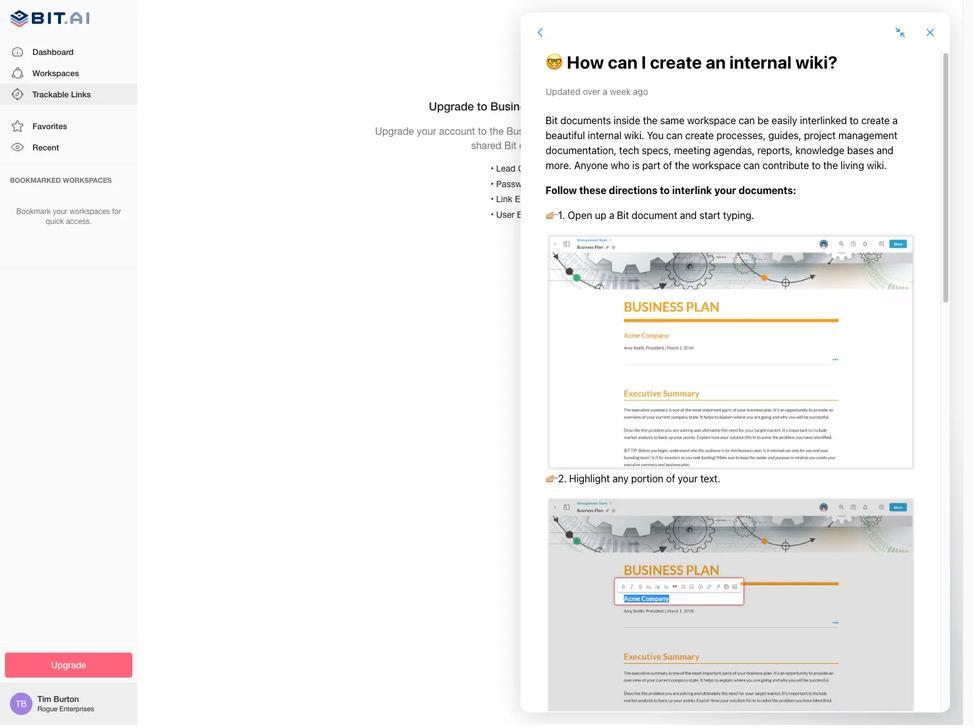 Task type: vqa. For each thing, say whether or not it's contained in the screenshot.
Show Wiki image
no



Task type: locate. For each thing, give the bounding box(es) containing it.
lead
[[496, 164, 516, 174]]

bookmark
[[16, 207, 51, 216]]

track
[[581, 99, 609, 113]]

1 horizontal spatial upgrade button
[[523, 241, 578, 267]]

shared
[[471, 140, 502, 151]]

1 horizontal spatial your
[[417, 125, 437, 137]]

for up learn
[[572, 125, 584, 137]]

0 horizontal spatial for
[[112, 207, 121, 216]]

• left link
[[491, 194, 494, 204]]

plan
[[541, 99, 564, 113], [550, 125, 570, 137]]

upgrade button up burton
[[5, 653, 132, 678]]

1 vertical spatial for
[[112, 207, 121, 216]]

workspaces button
[[0, 62, 137, 84]]

0 horizontal spatial as
[[587, 125, 598, 137]]

your right "track"
[[706, 125, 725, 137]]

business
[[491, 99, 538, 113], [507, 125, 547, 137]]

workspaces
[[63, 176, 112, 184]]

for right workspaces
[[112, 207, 121, 216]]

plan up upgrade your account to the business plan for as low as $15/mo to track your shared bit documents.
[[541, 99, 564, 113]]

0 horizontal spatial upgrade button
[[5, 653, 132, 678]]

burton
[[54, 695, 79, 705]]

trackable
[[32, 89, 69, 99]]

to
[[477, 99, 488, 113], [567, 99, 578, 113], [478, 125, 487, 137], [669, 125, 678, 137]]

link
[[496, 194, 513, 204]]

to left track
[[567, 99, 578, 113]]

trackable links button
[[0, 84, 137, 105]]

upgrade inside upgrade your account to the business plan for as low as $15/mo to track your shared bit documents.
[[375, 125, 414, 137]]

account
[[439, 125, 475, 137]]

workspaces
[[70, 207, 110, 216]]

quick
[[46, 218, 64, 226]]

engagement
[[517, 210, 567, 220]]

0 vertical spatial upgrade button
[[523, 241, 578, 267]]

• left the password
[[491, 179, 494, 189]]

1 vertical spatial business
[[507, 125, 547, 137]]

0 vertical spatial for
[[572, 125, 584, 137]]

track
[[681, 125, 703, 137]]

0 horizontal spatial your
[[53, 207, 68, 216]]

business up the
[[491, 99, 538, 113]]

upgrade
[[429, 99, 474, 113], [375, 125, 414, 137], [533, 248, 568, 259], [51, 660, 86, 671]]

capture
[[518, 164, 550, 174]]

trackable links
[[32, 89, 91, 99]]

as
[[587, 125, 598, 137], [619, 125, 629, 137]]

business up bit
[[507, 125, 547, 137]]

workspaces
[[32, 68, 79, 78]]

• left user
[[491, 210, 494, 220]]

your
[[417, 125, 437, 137], [706, 125, 725, 137], [53, 207, 68, 216]]

for inside bookmark your workspaces for quick access.
[[112, 207, 121, 216]]

0 vertical spatial plan
[[541, 99, 564, 113]]

1 horizontal spatial as
[[619, 125, 629, 137]]

your up quick
[[53, 207, 68, 216]]

1 horizontal spatial for
[[572, 125, 584, 137]]

tim burton rogue enterprises
[[37, 695, 94, 714]]

your left "account"
[[417, 125, 437, 137]]

1 vertical spatial plan
[[550, 125, 570, 137]]

dialog
[[521, 12, 951, 713]]

2 as from the left
[[619, 125, 629, 137]]

to left the
[[478, 125, 487, 137]]

favorites button
[[0, 116, 137, 137]]

your inside bookmark your workspaces for quick access.
[[53, 207, 68, 216]]

password
[[496, 179, 535, 189]]

as right low
[[619, 125, 629, 137]]

documents.
[[520, 140, 573, 151]]

analytics
[[569, 210, 604, 220]]

upgrade button down 'engagement' at the top
[[523, 241, 578, 267]]

for
[[572, 125, 584, 137], [112, 207, 121, 216]]

bookmark your workspaces for quick access.
[[16, 207, 121, 226]]

• left lead on the right top of the page
[[491, 164, 494, 174]]

plan inside upgrade your account to the business plan for as low as $15/mo to track your shared bit documents.
[[550, 125, 570, 137]]

as up learn
[[587, 125, 598, 137]]

2 • from the top
[[491, 179, 494, 189]]

upgrade button
[[523, 241, 578, 267], [5, 653, 132, 678]]

plan up the documents. at the top right
[[550, 125, 570, 137]]

•
[[491, 164, 494, 174], [491, 179, 494, 189], [491, 194, 494, 204], [491, 210, 494, 220]]



Task type: describe. For each thing, give the bounding box(es) containing it.
2 horizontal spatial your
[[706, 125, 725, 137]]

3 • from the top
[[491, 194, 494, 204]]

to up shared
[[477, 99, 488, 113]]

expiration
[[515, 194, 554, 204]]

1 as from the left
[[587, 125, 598, 137]]

user
[[496, 210, 515, 220]]

documents
[[612, 99, 672, 113]]

1 • from the top
[[491, 164, 494, 174]]

tb
[[16, 700, 27, 710]]

dashboard button
[[0, 41, 137, 62]]

recent button
[[0, 137, 137, 158]]

low
[[600, 125, 616, 137]]

to left "track"
[[669, 125, 678, 137]]

$15/mo
[[632, 125, 666, 137]]

bookmarked
[[10, 176, 61, 184]]

enterprises
[[59, 706, 94, 714]]

for inside upgrade your account to the business plan for as low as $15/mo to track your shared bit documents.
[[572, 125, 584, 137]]

tim
[[37, 695, 51, 705]]

favorites
[[32, 121, 67, 131]]

links
[[71, 89, 91, 99]]

0 vertical spatial business
[[491, 99, 538, 113]]

dashboard
[[32, 47, 74, 57]]

rogue
[[37, 706, 58, 714]]

1 vertical spatial upgrade button
[[5, 653, 132, 678]]

form
[[552, 164, 572, 174]]

recent
[[32, 143, 59, 153]]

the
[[490, 125, 504, 137]]

bit
[[505, 140, 517, 151]]

upgrade to business plan to track documents
[[429, 99, 672, 113]]

bookmarked workspaces
[[10, 176, 112, 184]]

more.
[[603, 140, 629, 151]]

• lead capture form • password protection • link expiration • user engagement analytics
[[491, 164, 604, 220]]

4 • from the top
[[491, 210, 494, 220]]

your for upgrade to business plan to track documents
[[417, 125, 437, 137]]

learn more. link
[[575, 140, 629, 151]]

business inside upgrade your account to the business plan for as low as $15/mo to track your shared bit documents.
[[507, 125, 547, 137]]

protection
[[538, 179, 578, 189]]

upgrade your account to the business plan for as low as $15/mo to track your shared bit documents.
[[375, 125, 725, 151]]

your for bookmarked workspaces
[[53, 207, 68, 216]]

access.
[[66, 218, 92, 226]]

learn more.
[[575, 140, 629, 151]]

learn
[[575, 140, 601, 151]]



